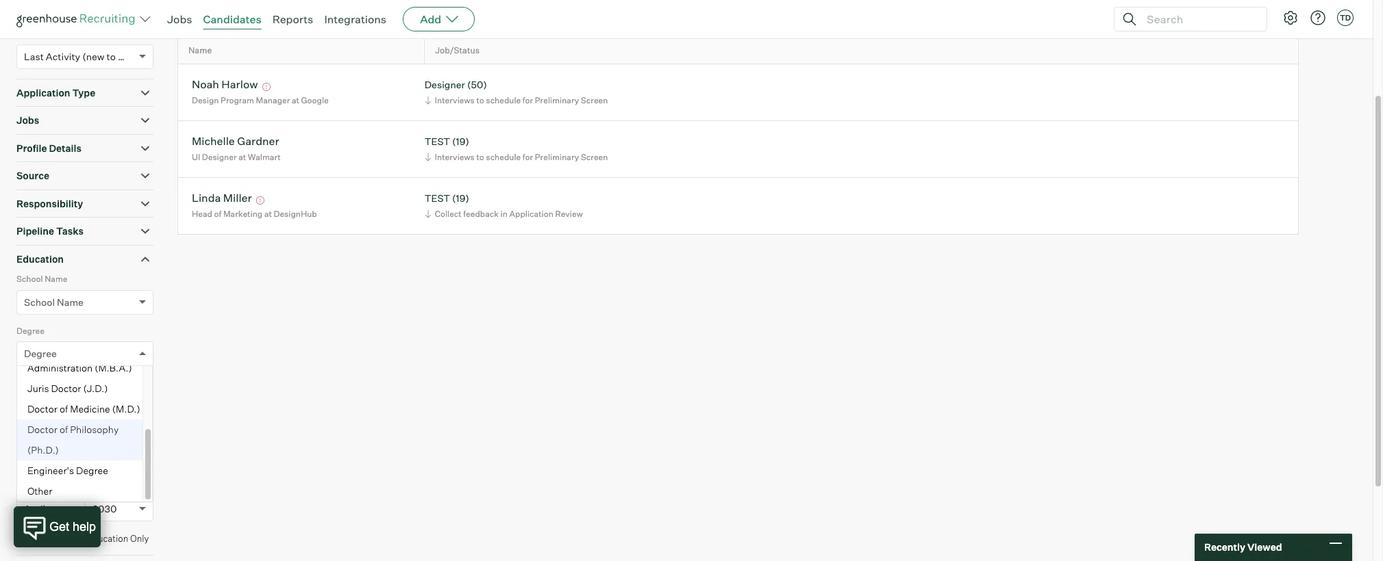 Task type: describe. For each thing, give the bounding box(es) containing it.
application type
[[16, 87, 95, 98]]

Search text field
[[1144, 9, 1255, 29]]

only
[[130, 534, 149, 545]]

marketing
[[223, 209, 263, 219]]

design program manager at google
[[192, 95, 329, 105]]

medicine
[[70, 404, 110, 415]]

profile
[[16, 142, 47, 154]]

test for test (19) collect feedback in application review
[[425, 193, 450, 205]]

michelle
[[192, 135, 235, 148]]

active
[[186, 13, 213, 24]]

search
[[95, 9, 125, 20]]

collect feedback in application review link
[[423, 208, 587, 221]]

education start
[[16, 429, 77, 440]]

1 horizontal spatial april
[[531, 13, 551, 24]]

2030 option
[[93, 504, 117, 515]]

pipeline
[[16, 226, 54, 237]]

head
[[192, 209, 212, 219]]

(19) for test (19) interviews to schedule for preliminary screen
[[452, 136, 469, 148]]

last activity (new to old)
[[24, 51, 136, 62]]

tasks
[[56, 226, 84, 237]]

review
[[555, 209, 583, 219]]

for for (19)
[[523, 152, 533, 162]]

head of marketing at designhub
[[192, 209, 317, 219]]

degree inside option
[[76, 465, 108, 477]]

business
[[71, 342, 110, 354]]

of for marketing
[[214, 209, 222, 219]]

1 vertical spatial discipline
[[24, 400, 68, 412]]

between
[[431, 13, 467, 24]]

integrations link
[[324, 12, 387, 26]]

most recent education only
[[34, 534, 149, 545]]

1 horizontal spatial 2030
[[553, 13, 576, 24]]

between june 2010 and april 2030
[[431, 13, 576, 24]]

noah harlow
[[192, 78, 258, 91]]

juris
[[27, 383, 49, 395]]

0 vertical spatial school
[[16, 274, 43, 285]]

open
[[248, 13, 270, 24]]

0 vertical spatial discipline
[[16, 378, 54, 388]]

td button
[[1335, 7, 1357, 29]]

michelle gardner link
[[192, 135, 279, 150]]

juris doctor (j.d.)
[[27, 383, 108, 395]]

start
[[57, 429, 77, 440]]

responsibility
[[16, 198, 83, 210]]

full
[[56, 9, 72, 20]]

designhub
[[274, 209, 317, 219]]

recent
[[56, 534, 85, 545]]

at for harlow
[[292, 95, 299, 105]]

noah harlow link
[[192, 78, 258, 93]]

0 horizontal spatial 2030
[[93, 504, 117, 515]]

open jobs
[[248, 13, 292, 24]]

details
[[49, 142, 82, 154]]

education down 2030 option
[[87, 534, 128, 545]]

0 vertical spatial and
[[514, 13, 530, 24]]

list box inside degree element
[[17, 338, 153, 502]]

full text search (includes resumes and notes)
[[16, 9, 127, 36]]

doctor of medicine (m.d.)
[[27, 404, 140, 415]]

0 vertical spatial school name
[[16, 274, 68, 285]]

preliminary for (50)
[[535, 95, 579, 105]]

google
[[301, 95, 329, 105]]

screen for (50)
[[581, 95, 608, 105]]

(m.b.a.)
[[95, 363, 132, 374]]

designer (50) interviews to schedule for preliminary screen
[[425, 79, 608, 105]]

doctor for medicine
[[27, 404, 57, 415]]

of for business
[[60, 342, 68, 354]]

profile details
[[16, 142, 82, 154]]

at inside michelle gardner ui designer at walmart
[[239, 152, 246, 162]]

education for education
[[16, 253, 64, 265]]

of for philosophy
[[60, 424, 68, 436]]

administration
[[27, 363, 93, 374]]

education end
[[16, 481, 73, 492]]

interviews to schedule for preliminary screen link for (50)
[[423, 94, 612, 107]]

walmart
[[248, 152, 281, 162]]

job/status
[[435, 45, 480, 55]]

viewed
[[1248, 542, 1283, 554]]

linda miller
[[192, 191, 252, 205]]

test (19) interviews to schedule for preliminary screen
[[425, 136, 608, 162]]

schedule for (19)
[[486, 152, 521, 162]]

linda
[[192, 191, 221, 205]]

juris doctor (j.d.) option
[[17, 379, 143, 400]]

checkmark image
[[23, 9, 33, 19]]

jobs link
[[167, 12, 192, 26]]

td
[[1340, 13, 1352, 23]]

program
[[221, 95, 254, 105]]

education for education end
[[16, 481, 56, 492]]

0 horizontal spatial jobs
[[16, 115, 39, 126]]

linda miller link
[[192, 191, 252, 207]]

engineer's degree
[[27, 465, 108, 477]]

other
[[27, 486, 52, 498]]

configure image
[[1283, 10, 1299, 26]]

1 horizontal spatial june
[[469, 13, 490, 24]]

2010 option
[[93, 452, 115, 463]]

add button
[[403, 7, 475, 32]]

most
[[34, 534, 54, 545]]

reports link
[[273, 12, 313, 26]]

school name element
[[16, 273, 154, 325]]

2 vertical spatial name
[[57, 297, 84, 308]]

gardner
[[237, 135, 279, 148]]

degree up the master
[[16, 326, 45, 336]]

integrations
[[324, 12, 387, 26]]

0 horizontal spatial application
[[16, 87, 70, 98]]



Task type: locate. For each thing, give the bounding box(es) containing it.
1 vertical spatial 2010
[[93, 452, 115, 463]]

interviews for designer
[[435, 95, 475, 105]]

engineer's degree option
[[17, 461, 143, 482]]

screen inside designer (50) interviews to schedule for preliminary screen
[[581, 95, 608, 105]]

recently viewed
[[1205, 542, 1283, 554]]

1 vertical spatial test
[[425, 193, 450, 205]]

0 vertical spatial interviews to schedule for preliminary screen link
[[423, 94, 612, 107]]

schedule down (50)
[[486, 95, 521, 105]]

preliminary up review
[[535, 152, 579, 162]]

interviews to schedule for preliminary screen link
[[423, 94, 612, 107], [423, 151, 612, 164]]

degree element
[[16, 325, 154, 503]]

education for education start
[[16, 429, 56, 440]]

None field
[[24, 343, 27, 366]]

discipline
[[16, 378, 54, 388], [24, 400, 68, 412]]

test for test (19) interviews to schedule for preliminary screen
[[425, 136, 450, 148]]

to left old)
[[107, 51, 116, 62]]

in
[[501, 209, 508, 219]]

degree down 2010 "option"
[[76, 465, 108, 477]]

2 interviews to schedule for preliminary screen link from the top
[[423, 151, 612, 164]]

0 vertical spatial application
[[16, 87, 70, 98]]

pipeline tasks
[[16, 226, 84, 237]]

(19) inside test (19) interviews to schedule for preliminary screen
[[452, 136, 469, 148]]

june right between
[[469, 13, 490, 24]]

to for (19)
[[477, 152, 484, 162]]

0 vertical spatial (19)
[[452, 136, 469, 148]]

test inside test (19) interviews to schedule for preliminary screen
[[425, 136, 450, 148]]

0 vertical spatial test
[[425, 136, 450, 148]]

test inside 'test (19) collect feedback in application review'
[[425, 193, 450, 205]]

of inside option
[[60, 404, 68, 415]]

0 horizontal spatial june
[[24, 452, 46, 463]]

schedule up 'test (19) collect feedback in application review' in the top left of the page
[[486, 152, 521, 162]]

(ph.d.)
[[27, 445, 59, 457]]

2 test from the top
[[425, 193, 450, 205]]

2 horizontal spatial jobs
[[272, 13, 292, 24]]

Most Recent Education Only checkbox
[[19, 534, 28, 543]]

other option
[[17, 482, 143, 502]]

interviews for test
[[435, 152, 475, 162]]

reports
[[273, 12, 313, 26]]

doctor of medicine (m.d.) option
[[17, 400, 143, 420]]

2010 down philosophy
[[93, 452, 115, 463]]

at for miller
[[264, 209, 272, 219]]

list box
[[17, 338, 153, 502]]

school up the master
[[24, 297, 55, 308]]

1 screen from the top
[[581, 95, 608, 105]]

(19) for test (19) collect feedback in application review
[[452, 193, 469, 205]]

2010
[[491, 13, 512, 24], [93, 452, 115, 463]]

to up 'test (19) collect feedback in application review' in the top left of the page
[[477, 152, 484, 162]]

0 horizontal spatial 2010
[[93, 452, 115, 463]]

last
[[24, 51, 44, 62]]

td button
[[1338, 10, 1354, 26]]

0 horizontal spatial designer
[[202, 152, 237, 162]]

education down pipeline
[[16, 253, 64, 265]]

designer left (50)
[[425, 79, 465, 91]]

0 vertical spatial 2030
[[553, 13, 576, 24]]

june up engineer's
[[24, 452, 46, 463]]

(new
[[82, 51, 105, 62]]

1 horizontal spatial designer
[[425, 79, 465, 91]]

none field inside degree element
[[24, 343, 27, 366]]

recently
[[1205, 542, 1246, 554]]

2 vertical spatial at
[[264, 209, 272, 219]]

0 vertical spatial interviews
[[435, 95, 475, 105]]

to down (50)
[[477, 95, 484, 105]]

1 vertical spatial school
[[24, 297, 55, 308]]

doctor inside doctor of medicine (m.d.) option
[[27, 404, 57, 415]]

1 preliminary from the top
[[535, 95, 579, 105]]

1 interviews from the top
[[435, 95, 475, 105]]

schedule inside test (19) interviews to schedule for preliminary screen
[[486, 152, 521, 162]]

for for (50)
[[523, 95, 533, 105]]

master of business administration (m.b.a.)
[[27, 342, 132, 374]]

for up test (19) interviews to schedule for preliminary screen
[[523, 95, 533, 105]]

a follow-up was set for sep 22, 2023 for noah harlow image
[[260, 83, 273, 91]]

collect
[[435, 209, 462, 219]]

screen inside test (19) interviews to schedule for preliminary screen
[[581, 152, 608, 162]]

education down engineer's
[[16, 481, 56, 492]]

application right in
[[510, 209, 554, 219]]

0 horizontal spatial and
[[87, 25, 101, 36]]

type
[[72, 87, 95, 98]]

candidates link
[[203, 12, 262, 26]]

school down pipeline
[[16, 274, 43, 285]]

candidates
[[203, 12, 262, 26]]

2 vertical spatial doctor
[[27, 424, 57, 436]]

name down active on the left of page
[[188, 45, 212, 55]]

for up 'test (19) collect feedback in application review' in the top left of the page
[[523, 152, 533, 162]]

at left 'google' at top left
[[292, 95, 299, 105]]

name up business
[[57, 297, 84, 308]]

harlow
[[222, 78, 258, 91]]

school name
[[16, 274, 68, 285], [24, 297, 84, 308]]

doctor inside doctor of philosophy (ph.d.)
[[27, 424, 57, 436]]

interviews down (50)
[[435, 95, 475, 105]]

0 vertical spatial schedule
[[486, 95, 521, 105]]

(includes
[[16, 25, 51, 36]]

list box containing master of business administration (m.b.a.)
[[17, 338, 153, 502]]

of inside doctor of philosophy (ph.d.)
[[60, 424, 68, 436]]

school name up the master
[[24, 297, 84, 308]]

preliminary
[[535, 95, 579, 105], [535, 152, 579, 162]]

notes)
[[103, 25, 127, 36]]

1 horizontal spatial jobs
[[167, 12, 192, 26]]

april
[[531, 13, 551, 24], [24, 504, 45, 515]]

text
[[74, 9, 93, 20]]

at
[[292, 95, 299, 105], [239, 152, 246, 162], [264, 209, 272, 219]]

2 schedule from the top
[[486, 152, 521, 162]]

activity
[[46, 51, 80, 62]]

0 vertical spatial for
[[523, 95, 533, 105]]

2 preliminary from the top
[[535, 152, 579, 162]]

(m.d.)
[[112, 404, 140, 415]]

0 vertical spatial april
[[531, 13, 551, 24]]

1 test from the top
[[425, 136, 450, 148]]

interviews to schedule for preliminary screen link up 'test (19) collect feedback in application review' in the top left of the page
[[423, 151, 612, 164]]

interviews inside designer (50) interviews to schedule for preliminary screen
[[435, 95, 475, 105]]

resumes
[[53, 25, 85, 36]]

engineer's
[[27, 465, 74, 477]]

0 vertical spatial screen
[[581, 95, 608, 105]]

(50)
[[467, 79, 487, 91]]

discipline down juris
[[24, 400, 68, 412]]

1 vertical spatial interviews to schedule for preliminary screen link
[[423, 151, 612, 164]]

of for medicine
[[60, 404, 68, 415]]

1 vertical spatial at
[[239, 152, 246, 162]]

screen
[[581, 95, 608, 105], [581, 152, 608, 162]]

schedule for (50)
[[486, 95, 521, 105]]

philosophy
[[70, 424, 119, 436]]

noah
[[192, 78, 219, 91]]

school
[[16, 274, 43, 285], [24, 297, 55, 308]]

0 vertical spatial doctor
[[51, 383, 81, 395]]

at down michelle gardner link
[[239, 152, 246, 162]]

interviews inside test (19) interviews to schedule for preliminary screen
[[435, 152, 475, 162]]

1 interviews to schedule for preliminary screen link from the top
[[423, 94, 612, 107]]

of
[[214, 209, 222, 219], [60, 342, 68, 354], [60, 404, 68, 415], [60, 424, 68, 436]]

of inside master of business administration (m.b.a.)
[[60, 342, 68, 354]]

discipline down administration at the bottom of page
[[16, 378, 54, 388]]

preliminary inside designer (50) interviews to schedule for preliminary screen
[[535, 95, 579, 105]]

doctor of philosophy (ph.d.)
[[27, 424, 119, 457]]

designer inside michelle gardner ui designer at walmart
[[202, 152, 237, 162]]

2 (19) from the top
[[452, 193, 469, 205]]

education
[[16, 253, 64, 265], [16, 429, 56, 440], [16, 481, 56, 492], [87, 534, 128, 545]]

1 vertical spatial interviews
[[435, 152, 475, 162]]

1 vertical spatial 2030
[[93, 504, 117, 515]]

(19) inside 'test (19) collect feedback in application review'
[[452, 193, 469, 205]]

1 schedule from the top
[[486, 95, 521, 105]]

jobs left the candidates at the top left of the page
[[167, 12, 192, 26]]

of down doctor of medicine (m.d.) option
[[60, 424, 68, 436]]

to for (50)
[[477, 95, 484, 105]]

and
[[514, 13, 530, 24], [87, 25, 101, 36]]

1 vertical spatial (19)
[[452, 193, 469, 205]]

ui
[[192, 152, 200, 162]]

1 vertical spatial application
[[510, 209, 554, 219]]

for inside test (19) interviews to schedule for preliminary screen
[[523, 152, 533, 162]]

1 vertical spatial doctor
[[27, 404, 57, 415]]

of up administration at the bottom of page
[[60, 342, 68, 354]]

interviews to schedule for preliminary screen link for (19)
[[423, 151, 612, 164]]

manager
[[256, 95, 290, 105]]

1 vertical spatial to
[[477, 95, 484, 105]]

2 vertical spatial to
[[477, 152, 484, 162]]

education up the (ph.d.)
[[16, 429, 56, 440]]

1 for from the top
[[523, 95, 533, 105]]

of down juris doctor (j.d.)
[[60, 404, 68, 415]]

add
[[420, 12, 441, 26]]

1 horizontal spatial application
[[510, 209, 554, 219]]

application inside 'test (19) collect feedback in application review'
[[510, 209, 554, 219]]

2 interviews from the top
[[435, 152, 475, 162]]

1 vertical spatial june
[[24, 452, 46, 463]]

1 (19) from the top
[[452, 136, 469, 148]]

master's
[[327, 13, 363, 24]]

discipline element
[[16, 376, 154, 428]]

1 vertical spatial preliminary
[[535, 152, 579, 162]]

doctor inside juris doctor (j.d.) option
[[51, 383, 81, 395]]

0 vertical spatial name
[[188, 45, 212, 55]]

doctor up the (ph.d.)
[[27, 424, 57, 436]]

greenhouse recruiting image
[[16, 11, 140, 27]]

source
[[16, 170, 49, 182]]

(j.d.)
[[83, 383, 108, 395]]

preliminary inside test (19) interviews to schedule for preliminary screen
[[535, 152, 579, 162]]

(19) down (50)
[[452, 136, 469, 148]]

degree right the master's
[[365, 13, 396, 24]]

to inside designer (50) interviews to schedule for preliminary screen
[[477, 95, 484, 105]]

doctor down administration at the bottom of page
[[51, 383, 81, 395]]

1 horizontal spatial and
[[514, 13, 530, 24]]

test (19) collect feedback in application review
[[425, 193, 583, 219]]

jobs up profile
[[16, 115, 39, 126]]

designer
[[425, 79, 465, 91], [202, 152, 237, 162]]

2 screen from the top
[[581, 152, 608, 162]]

old)
[[118, 51, 136, 62]]

miller
[[223, 191, 252, 205]]

for inside designer (50) interviews to schedule for preliminary screen
[[523, 95, 533, 105]]

preliminary up test (19) interviews to schedule for preliminary screen
[[535, 95, 579, 105]]

2 horizontal spatial at
[[292, 95, 299, 105]]

application down last
[[16, 87, 70, 98]]

interviews up collect
[[435, 152, 475, 162]]

degree up administration at the bottom of page
[[24, 348, 57, 360]]

for
[[523, 95, 533, 105], [523, 152, 533, 162]]

doctor down juris
[[27, 404, 57, 415]]

interviews
[[435, 95, 475, 105], [435, 152, 475, 162]]

1 vertical spatial and
[[87, 25, 101, 36]]

1 vertical spatial designer
[[202, 152, 237, 162]]

schedule inside designer (50) interviews to schedule for preliminary screen
[[486, 95, 521, 105]]

0 horizontal spatial at
[[239, 152, 246, 162]]

0 horizontal spatial april
[[24, 504, 45, 515]]

0 vertical spatial preliminary
[[535, 95, 579, 105]]

1 vertical spatial school name
[[24, 297, 84, 308]]

june option
[[24, 452, 46, 463]]

0 vertical spatial june
[[469, 13, 490, 24]]

end
[[57, 481, 73, 492]]

school name down pipeline
[[16, 274, 68, 285]]

last activity (new to old) option
[[24, 51, 136, 62]]

preliminary for (19)
[[535, 152, 579, 162]]

feedback
[[464, 209, 499, 219]]

linda miller has been in application review for more than 5 days image
[[254, 197, 267, 205]]

screen for (19)
[[581, 152, 608, 162]]

1 horizontal spatial 2010
[[491, 13, 512, 24]]

of down the linda miller 'link'
[[214, 209, 222, 219]]

2 for from the top
[[523, 152, 533, 162]]

0 vertical spatial at
[[292, 95, 299, 105]]

designer down michelle
[[202, 152, 237, 162]]

0 vertical spatial 2010
[[491, 13, 512, 24]]

1 vertical spatial april
[[24, 504, 45, 515]]

doctor of philosophy (ph.d.) option
[[17, 420, 143, 461]]

1 vertical spatial screen
[[581, 152, 608, 162]]

april option
[[24, 504, 45, 515]]

interviews to schedule for preliminary screen link down (50)
[[423, 94, 612, 107]]

2010 right between
[[491, 13, 512, 24]]

name
[[188, 45, 212, 55], [45, 274, 68, 285], [57, 297, 84, 308]]

and inside full text search (includes resumes and notes)
[[87, 25, 101, 36]]

1 vertical spatial for
[[523, 152, 533, 162]]

master of business administration (m.b.a.) option
[[17, 338, 143, 379]]

0 vertical spatial to
[[107, 51, 116, 62]]

1 vertical spatial name
[[45, 274, 68, 285]]

master
[[27, 342, 58, 354]]

0 vertical spatial designer
[[425, 79, 465, 91]]

degree
[[365, 13, 396, 24], [16, 326, 45, 336], [24, 348, 57, 360], [76, 465, 108, 477]]

to for activity
[[107, 51, 116, 62]]

michelle gardner ui designer at walmart
[[192, 135, 281, 162]]

(19) up collect
[[452, 193, 469, 205]]

to inside test (19) interviews to schedule for preliminary screen
[[477, 152, 484, 162]]

jobs right open
[[272, 13, 292, 24]]

to
[[107, 51, 116, 62], [477, 95, 484, 105], [477, 152, 484, 162]]

designer inside designer (50) interviews to schedule for preliminary screen
[[425, 79, 465, 91]]

at down "linda miller has been in application review for more than 5 days" image
[[264, 209, 272, 219]]

name down pipeline tasks
[[45, 274, 68, 285]]

doctor for philosophy
[[27, 424, 57, 436]]

1 vertical spatial schedule
[[486, 152, 521, 162]]

june
[[469, 13, 490, 24], [24, 452, 46, 463]]

1 horizontal spatial at
[[264, 209, 272, 219]]

Search candidates field
[[16, 0, 154, 1]]



Task type: vqa. For each thing, say whether or not it's contained in the screenshot.
Education
yes



